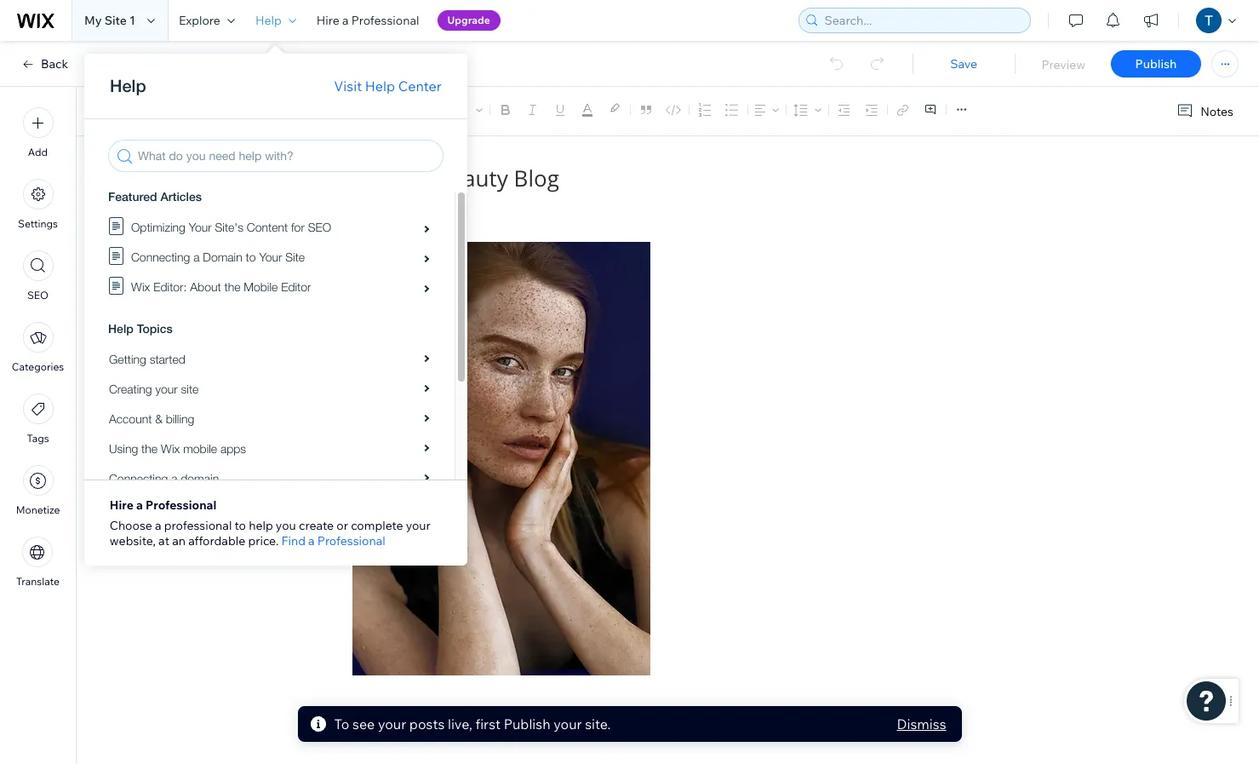 Task type: vqa. For each thing, say whether or not it's contained in the screenshot.
Marketing & SEO popup button at the top left
no



Task type: locate. For each thing, give the bounding box(es) containing it.
hire a professional link
[[306, 0, 430, 41]]

a inside hire a professional link
[[342, 13, 349, 28]]

categories button
[[12, 322, 64, 373]]

0 vertical spatial hire
[[317, 13, 340, 28]]

menu
[[0, 97, 76, 598]]

a up visit
[[342, 13, 349, 28]]

alert
[[298, 706, 962, 742]]

1 vertical spatial help
[[365, 78, 395, 95]]

complete
[[351, 518, 403, 533]]

a
[[342, 13, 349, 28], [136, 497, 143, 513], [155, 518, 162, 533], [308, 533, 315, 549]]

a left an
[[155, 518, 162, 533]]

affordable
[[188, 533, 246, 549]]

categories
[[12, 360, 64, 373]]

help
[[255, 13, 282, 28], [365, 78, 395, 95]]

back
[[41, 56, 68, 72]]

an
[[172, 533, 186, 549]]

2 vertical spatial professional
[[318, 533, 386, 549]]

or
[[337, 518, 348, 533]]

hire
[[317, 13, 340, 28], [110, 497, 134, 513]]

help right explore
[[255, 13, 282, 28]]

professional for hire a professional link
[[352, 13, 420, 28]]

translate
[[16, 575, 60, 588]]

1 vertical spatial hire
[[110, 497, 134, 513]]

hire right help button
[[317, 13, 340, 28]]

hire a professional
[[317, 13, 420, 28], [110, 497, 217, 513]]

your
[[406, 518, 431, 533], [378, 715, 407, 733], [554, 715, 582, 733]]

to
[[334, 715, 350, 733]]

to see your posts live, first publish your site.
[[334, 715, 611, 733]]

0 vertical spatial hire a professional
[[317, 13, 420, 28]]

center
[[398, 78, 442, 95]]

0 vertical spatial help
[[255, 13, 282, 28]]

hire up choose
[[110, 497, 134, 513]]

0 horizontal spatial help
[[255, 13, 282, 28]]

1 horizontal spatial publish
[[1136, 56, 1177, 72]]

0 horizontal spatial hire
[[110, 497, 134, 513]]

0 horizontal spatial publish
[[504, 715, 551, 733]]

help up paragraph
[[365, 78, 395, 95]]

at
[[159, 533, 170, 549]]

dismiss
[[897, 715, 947, 733]]

back button
[[20, 56, 68, 72]]

add
[[28, 146, 48, 158]]

professional
[[352, 13, 420, 28], [146, 497, 217, 513], [318, 533, 386, 549]]

0 vertical spatial publish
[[1136, 56, 1177, 72]]

seo button
[[23, 250, 53, 302]]

site
[[104, 13, 127, 28]]

publish right first
[[504, 715, 551, 733]]

0 vertical spatial professional
[[352, 13, 420, 28]]

paragraph
[[365, 102, 422, 118]]

1 vertical spatial publish
[[504, 715, 551, 733]]

professional inside hire a professional link
[[352, 13, 420, 28]]

find a professional link
[[281, 533, 386, 549]]

hire a professional up visit help center link
[[317, 13, 420, 28]]

alert containing to see your posts live, first publish your site.
[[298, 706, 962, 742]]

publish up notes button
[[1136, 56, 1177, 72]]

posts
[[410, 715, 445, 733]]

site.
[[585, 715, 611, 733]]

1 horizontal spatial hire a professional
[[317, 13, 420, 28]]

your left site. in the left of the page
[[554, 715, 582, 733]]

settings
[[18, 217, 58, 230]]

seo
[[27, 289, 49, 302]]

find
[[281, 533, 306, 549]]

Search... field
[[820, 9, 1026, 32]]

publish
[[1136, 56, 1177, 72], [504, 715, 551, 733]]

visit help center link
[[334, 76, 442, 96]]

0 horizontal spatial hire a professional
[[110, 497, 217, 513]]

publish button
[[1112, 50, 1202, 78]]

add button
[[23, 107, 53, 158]]

monetize
[[16, 503, 60, 516]]

your right complete
[[406, 518, 431, 533]]

1 horizontal spatial hire
[[317, 13, 340, 28]]

help inside button
[[255, 13, 282, 28]]

choose
[[110, 518, 152, 533]]

save
[[951, 56, 978, 72]]

my
[[84, 13, 102, 28]]

hire a professional up at on the left
[[110, 497, 217, 513]]

choose a professional to help you create or complete your website, at an affordable price.
[[110, 518, 431, 549]]



Task type: describe. For each thing, give the bounding box(es) containing it.
notes
[[1201, 103, 1234, 119]]

professional
[[164, 518, 232, 533]]

your right see
[[378, 715, 407, 733]]

1 vertical spatial hire a professional
[[110, 497, 217, 513]]

visit
[[334, 78, 362, 95]]

first
[[476, 715, 501, 733]]

visit help center
[[334, 78, 442, 95]]

upgrade button
[[437, 10, 501, 31]]

publish inside button
[[1136, 56, 1177, 72]]

tags button
[[23, 394, 53, 445]]

paragraph button
[[361, 98, 439, 122]]

price.
[[248, 533, 279, 549]]

a inside choose a professional to help you create or complete your website, at an affordable price.
[[155, 518, 162, 533]]

professional for find a professional link
[[318, 533, 386, 549]]

create
[[299, 518, 334, 533]]

save button
[[930, 56, 999, 72]]

to
[[235, 518, 246, 533]]

translate button
[[16, 537, 60, 588]]

upgrade
[[448, 14, 490, 26]]

dismiss button
[[897, 714, 947, 734]]

Add a Catchy Title text field
[[353, 163, 971, 193]]

your inside choose a professional to help you create or complete your website, at an affordable price.
[[406, 518, 431, 533]]

1 horizontal spatial help
[[365, 78, 395, 95]]

website,
[[110, 533, 156, 549]]

1
[[130, 13, 135, 28]]

live,
[[448, 715, 473, 733]]

a up choose
[[136, 497, 143, 513]]

notes button
[[1171, 100, 1239, 123]]

you
[[276, 518, 296, 533]]

explore
[[179, 13, 221, 28]]

find a professional
[[281, 533, 386, 549]]

menu containing add
[[0, 97, 76, 598]]

publish inside alert
[[504, 715, 551, 733]]

help button
[[245, 0, 306, 41]]

my site 1
[[84, 13, 135, 28]]

help
[[249, 518, 273, 533]]

see
[[353, 715, 375, 733]]

1 vertical spatial professional
[[146, 497, 217, 513]]

a right find
[[308, 533, 315, 549]]

settings button
[[18, 179, 58, 230]]

tags
[[27, 432, 49, 445]]

monetize button
[[16, 465, 60, 516]]



